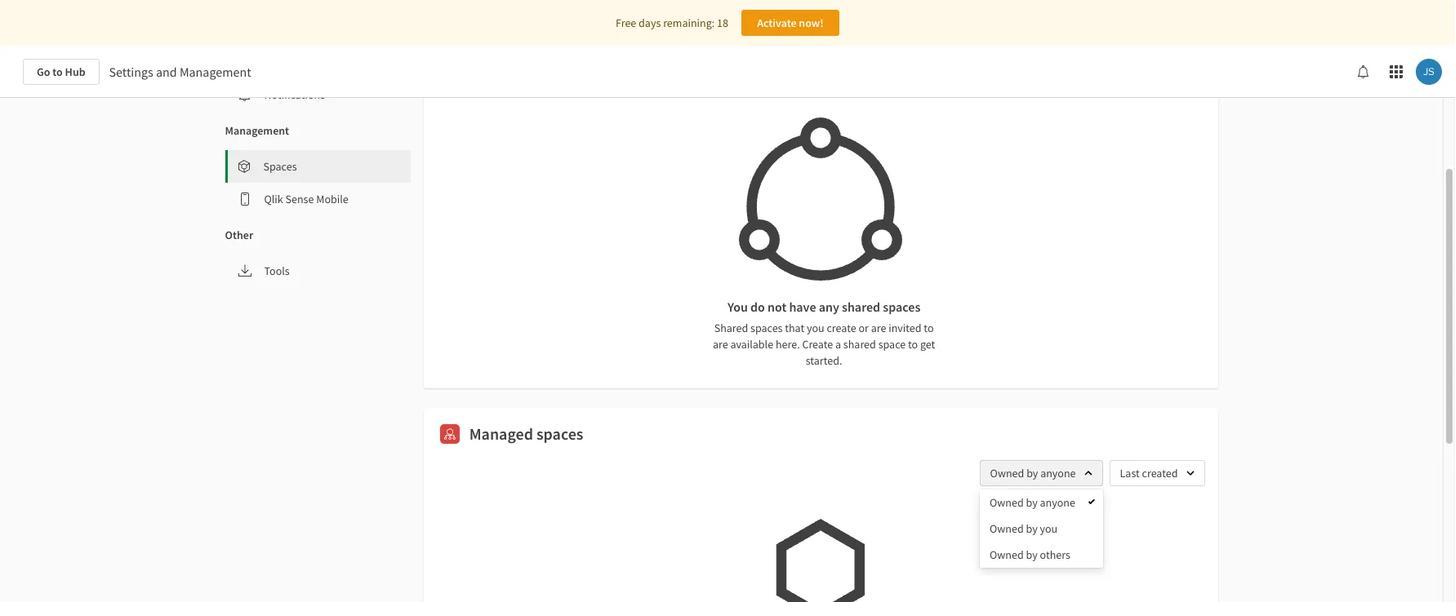 Task type: describe. For each thing, give the bounding box(es) containing it.
activate now!
[[757, 16, 824, 30]]

2 horizontal spatial to
[[924, 321, 934, 336]]

management inside 'managed spaces' main content
[[225, 123, 289, 138]]

create
[[827, 321, 857, 336]]

here.
[[776, 337, 800, 352]]

available
[[731, 337, 774, 352]]

1 horizontal spatial are
[[871, 321, 887, 336]]

or
[[859, 321, 869, 336]]

spaces
[[263, 159, 297, 174]]

settings
[[109, 64, 153, 80]]

1 vertical spatial shared
[[844, 337, 876, 352]]

go to hub
[[37, 65, 85, 79]]

spaces link
[[227, 150, 411, 183]]

create
[[802, 337, 833, 352]]

by inside field
[[1027, 466, 1038, 481]]

you do not have any shared spaces shared spaces that you create or are invited to are available here. create a shared space to get started.
[[713, 299, 935, 368]]

0 vertical spatial shared
[[842, 299, 881, 315]]

0 horizontal spatial spaces
[[537, 424, 584, 444]]

tools
[[264, 264, 290, 279]]

to inside "link"
[[52, 65, 63, 79]]

anyone for owned by anyone field
[[1041, 466, 1076, 481]]

free days remaining: 18
[[616, 16, 728, 30]]

shared
[[714, 321, 748, 336]]

go
[[37, 65, 50, 79]]

have
[[789, 299, 816, 315]]

tools link
[[225, 255, 411, 287]]

any
[[819, 299, 840, 315]]

0 vertical spatial management
[[180, 64, 251, 80]]

Owned by anyone field
[[980, 461, 1103, 487]]

other
[[225, 228, 253, 243]]

you inside "list box"
[[1040, 522, 1058, 537]]

qlik
[[264, 192, 283, 207]]

1 horizontal spatial spaces
[[751, 321, 783, 336]]



Task type: vqa. For each thing, say whether or not it's contained in the screenshot.
Go
yes



Task type: locate. For each thing, give the bounding box(es) containing it.
that
[[785, 321, 805, 336]]

0 vertical spatial anyone
[[1041, 466, 1076, 481]]

2 vertical spatial to
[[908, 337, 918, 352]]

remaining:
[[663, 16, 715, 30]]

you up the create
[[807, 321, 825, 336]]

settings and management
[[109, 64, 251, 80]]

0 vertical spatial are
[[871, 321, 887, 336]]

notifications link
[[225, 78, 411, 111]]

2 owned from the top
[[990, 496, 1024, 510]]

notifications
[[264, 87, 325, 102]]

others
[[1040, 548, 1071, 563]]

you
[[728, 299, 748, 315]]

free
[[616, 16, 637, 30]]

owned
[[990, 466, 1024, 481], [990, 496, 1024, 510], [990, 522, 1024, 537], [990, 548, 1024, 563]]

anyone inside "list box"
[[1040, 496, 1076, 510]]

0 horizontal spatial to
[[52, 65, 63, 79]]

owned by others
[[990, 548, 1071, 563]]

list box inside 'managed spaces' main content
[[980, 490, 1103, 568]]

1 vertical spatial you
[[1040, 522, 1058, 537]]

0 horizontal spatial you
[[807, 321, 825, 336]]

activate now! link
[[742, 10, 840, 36]]

space
[[879, 337, 906, 352]]

1 vertical spatial management
[[225, 123, 289, 138]]

0 vertical spatial spaces
[[883, 299, 921, 315]]

management
[[180, 64, 251, 80], [225, 123, 289, 138]]

owned by anyone inside "list box"
[[990, 496, 1076, 510]]

anyone for "list box" containing owned by anyone
[[1040, 496, 1076, 510]]

3 owned from the top
[[990, 522, 1024, 537]]

spaces up "available"
[[751, 321, 783, 336]]

managed spaces main content
[[0, 0, 1455, 603]]

by
[[1027, 466, 1038, 481], [1026, 496, 1038, 510], [1026, 522, 1038, 537], [1026, 548, 1038, 563]]

are
[[871, 321, 887, 336], [713, 337, 728, 352]]

owned inside owned by anyone field
[[990, 466, 1024, 481]]

spaces up the invited
[[883, 299, 921, 315]]

0 horizontal spatial are
[[713, 337, 728, 352]]

18
[[717, 16, 728, 30]]

1 vertical spatial to
[[924, 321, 934, 336]]

spaces
[[883, 299, 921, 315], [751, 321, 783, 336], [537, 424, 584, 444]]

anyone inside field
[[1041, 466, 1076, 481]]

days
[[639, 16, 661, 30]]

do
[[751, 299, 765, 315]]

1 owned from the top
[[990, 466, 1024, 481]]

shared
[[842, 299, 881, 315], [844, 337, 876, 352]]

2 owned by anyone from the top
[[990, 496, 1076, 510]]

invited
[[889, 321, 922, 336]]

are right 'or'
[[871, 321, 887, 336]]

qlik sense mobile link
[[225, 183, 411, 216]]

you up others
[[1040, 522, 1058, 537]]

sense
[[285, 192, 314, 207]]

anyone down owned by anyone field
[[1040, 496, 1076, 510]]

you inside you do not have any shared spaces shared spaces that you create or are invited to are available here. create a shared space to get started.
[[807, 321, 825, 336]]

activate
[[757, 16, 797, 30]]

list box containing owned by anyone
[[980, 490, 1103, 568]]

1 vertical spatial are
[[713, 337, 728, 352]]

hub
[[65, 65, 85, 79]]

to
[[52, 65, 63, 79], [924, 321, 934, 336], [908, 337, 918, 352]]

managed
[[469, 424, 533, 444]]

to left the get on the bottom of the page
[[908, 337, 918, 352]]

now!
[[799, 16, 824, 30]]

you
[[807, 321, 825, 336], [1040, 522, 1058, 537]]

owned by anyone for owned by anyone field
[[990, 466, 1076, 481]]

1 horizontal spatial to
[[908, 337, 918, 352]]

mobile
[[316, 192, 349, 207]]

management right and
[[180, 64, 251, 80]]

management up spaces
[[225, 123, 289, 138]]

get
[[920, 337, 935, 352]]

qlik sense mobile
[[264, 192, 349, 207]]

anyone
[[1041, 466, 1076, 481], [1040, 496, 1076, 510]]

2 horizontal spatial spaces
[[883, 299, 921, 315]]

anyone up the owned by you
[[1041, 466, 1076, 481]]

a
[[836, 337, 841, 352]]

owned by you
[[990, 522, 1058, 537]]

1 vertical spatial owned by anyone
[[990, 496, 1076, 510]]

and
[[156, 64, 177, 80]]

owned by anyone
[[990, 466, 1076, 481], [990, 496, 1076, 510]]

owned by anyone inside field
[[990, 466, 1076, 481]]

4 owned from the top
[[990, 548, 1024, 563]]

0 vertical spatial you
[[807, 321, 825, 336]]

list box
[[980, 490, 1103, 568]]

shared up 'or'
[[842, 299, 881, 315]]

0 vertical spatial to
[[52, 65, 63, 79]]

managed spaces
[[469, 424, 584, 444]]

go to hub link
[[23, 59, 99, 85]]

1 vertical spatial spaces
[[751, 321, 783, 336]]

started.
[[806, 354, 842, 368]]

1 horizontal spatial you
[[1040, 522, 1058, 537]]

shared down 'or'
[[844, 337, 876, 352]]

to up the get on the bottom of the page
[[924, 321, 934, 336]]

owned by anyone for "list box" containing owned by anyone
[[990, 496, 1076, 510]]

spaces right managed
[[537, 424, 584, 444]]

1 vertical spatial anyone
[[1040, 496, 1076, 510]]

1 owned by anyone from the top
[[990, 466, 1076, 481]]

not
[[768, 299, 787, 315]]

2 vertical spatial spaces
[[537, 424, 584, 444]]

to right the go
[[52, 65, 63, 79]]

are down the shared
[[713, 337, 728, 352]]

0 vertical spatial owned by anyone
[[990, 466, 1076, 481]]



